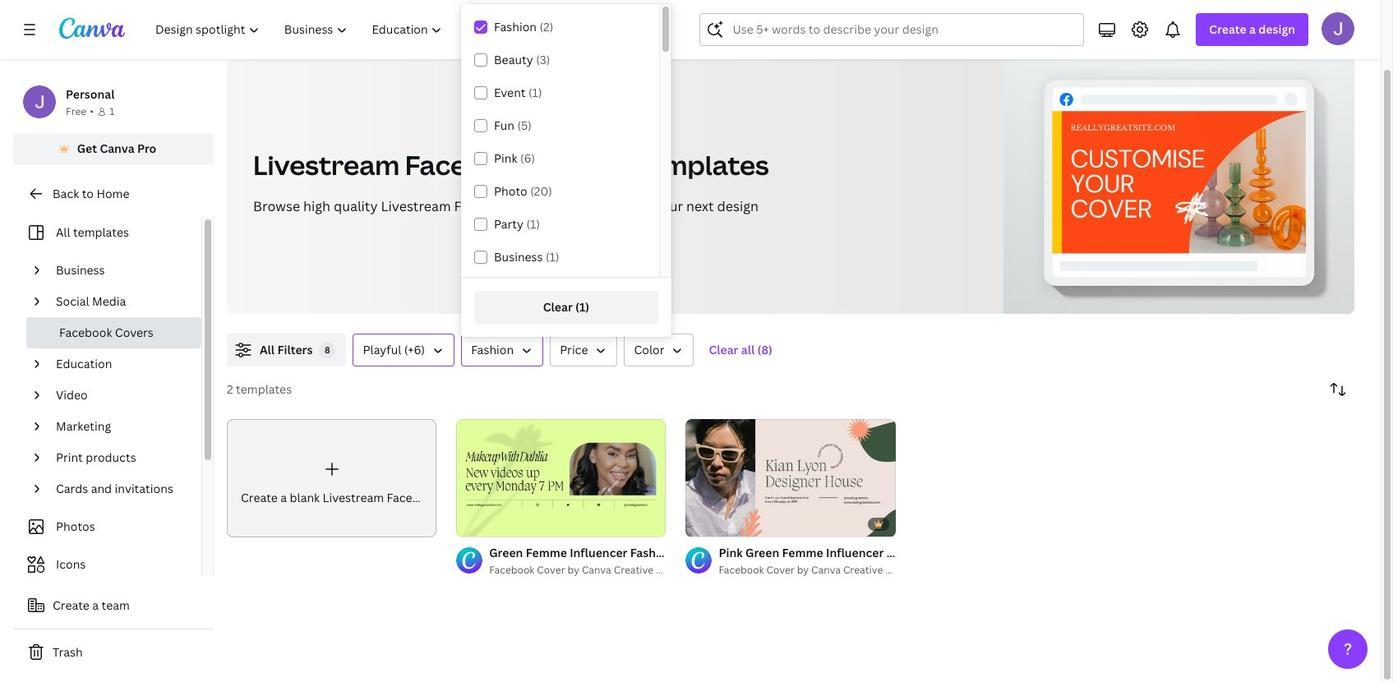 Task type: describe. For each thing, give the bounding box(es) containing it.
fashion button
[[461, 334, 544, 367]]

green femme influencer fashion and beauty livestream facebook cover image
[[456, 419, 666, 537]]

create a design button
[[1196, 13, 1309, 46]]

livestream facebook covers templates
[[253, 147, 769, 183]]

clear for clear all (8)
[[709, 342, 739, 358]]

icons
[[56, 556, 86, 572]]

1
[[109, 104, 114, 118]]

beauty (3)
[[494, 52, 550, 67]]

canva inside button
[[100, 141, 135, 156]]

create a team button
[[13, 589, 214, 622]]

clear all (8) button
[[701, 334, 781, 367]]

templates up next
[[635, 147, 769, 183]]

back to home
[[53, 186, 129, 201]]

facebook cover link
[[345, 12, 434, 30]]

business for business
[[56, 262, 105, 278]]

video link
[[49, 380, 192, 411]]

livestream facebook covers
[[460, 13, 615, 29]]

playful (+6)
[[363, 342, 425, 358]]

1 vertical spatial covers
[[518, 197, 562, 215]]

0 vertical spatial covers
[[537, 147, 630, 183]]

create for create a team
[[53, 598, 90, 613]]

(6)
[[520, 150, 535, 166]]

8 filter options selected element
[[319, 342, 336, 358]]

marketing link
[[49, 411, 192, 442]]

event
[[494, 85, 526, 100]]

create a team
[[53, 598, 130, 613]]

back
[[53, 186, 79, 201]]

your
[[654, 197, 683, 215]]

event (1)
[[494, 85, 542, 100]]

facebook cover by canva creative studio for green femme influencer fashion and beauty livestream facebook cover image
[[489, 563, 687, 577]]

fun
[[494, 118, 515, 133]]

products
[[86, 450, 136, 465]]

trash
[[53, 644, 83, 660]]

social media link
[[49, 286, 192, 317]]

canva for 'pink green femme influencer fashion and beauty livestream facebook cover' image
[[812, 563, 841, 577]]

beauty
[[494, 52, 533, 67]]

facebook cover by canva creative studio link for green femme influencer fashion and beauty livestream facebook cover image
[[489, 562, 687, 579]]

print products
[[56, 450, 136, 465]]

by for 'facebook cover by canva creative studio' link related to green femme influencer fashion and beauty livestream facebook cover image
[[568, 563, 580, 577]]

cards and invitations link
[[49, 473, 192, 505]]

clear for clear (1)
[[543, 299, 573, 315]]

templates right 2
[[236, 381, 292, 397]]

clear (1) button
[[474, 291, 659, 324]]

get canva pro
[[77, 141, 156, 156]]

color
[[634, 342, 665, 358]]

social
[[56, 293, 89, 309]]

education
[[56, 356, 112, 372]]

Sort by button
[[1322, 373, 1355, 406]]

1 horizontal spatial home
[[227, 13, 260, 29]]

clear (1)
[[543, 299, 590, 315]]

(5)
[[517, 118, 532, 133]]

personal
[[66, 86, 115, 102]]

photo
[[494, 183, 528, 199]]

cards and invitations
[[56, 481, 173, 496]]

blank
[[290, 490, 320, 505]]

for
[[633, 197, 651, 215]]

quality
[[334, 197, 378, 215]]

clear all (8)
[[709, 342, 773, 358]]

playful
[[363, 342, 401, 358]]

get
[[77, 141, 97, 156]]

fashion for fashion
[[471, 342, 514, 358]]

create a blank livestream facebook cover
[[241, 490, 476, 505]]

design inside dropdown button
[[1259, 21, 1296, 37]]

creative for green femme influencer fashion and beauty livestream facebook cover image
[[614, 563, 654, 577]]

2
[[227, 381, 233, 397]]

facebook cover
[[345, 13, 434, 29]]

(1) for business (1)
[[546, 249, 559, 265]]

browse high quality livestream facebook covers templates for your next design
[[253, 197, 759, 215]]

photos link
[[23, 511, 192, 543]]

all for all filters
[[260, 342, 275, 358]]

creative for 'pink green femme influencer fashion and beauty livestream facebook cover' image
[[843, 563, 883, 577]]

livestream right quality
[[381, 197, 451, 215]]

marketing
[[56, 418, 111, 434]]

facebook cover by canva creative studio for 'pink green femme influencer fashion and beauty livestream facebook cover' image
[[719, 563, 917, 577]]

video
[[56, 387, 88, 403]]

create a blank livestream facebook cover element
[[227, 419, 476, 537]]

business link
[[49, 255, 192, 286]]

(1) for clear (1)
[[576, 299, 590, 315]]

a for blank
[[281, 490, 287, 505]]

fun (5)
[[494, 118, 532, 133]]

all
[[741, 342, 755, 358]]

all templates link
[[23, 217, 192, 248]]

(+6)
[[404, 342, 425, 358]]

pink green femme influencer fashion and beauty livestream facebook cover image
[[686, 419, 896, 537]]

(20)
[[530, 183, 552, 199]]

photos
[[56, 519, 95, 534]]

trash link
[[13, 636, 214, 669]]

0 horizontal spatial design
[[717, 197, 759, 215]]

facebook cover by canva creative studio link for 'pink green femme influencer fashion and beauty livestream facebook cover' image
[[719, 562, 917, 579]]



Task type: vqa. For each thing, say whether or not it's contained in the screenshot.
the Print products link
yes



Task type: locate. For each thing, give the bounding box(es) containing it.
jacob simon image
[[1322, 12, 1355, 45]]

2 by from the left
[[797, 563, 809, 577]]

1 horizontal spatial a
[[281, 490, 287, 505]]

create
[[1210, 21, 1247, 37], [241, 490, 278, 505], [53, 598, 90, 613]]

facebook
[[524, 13, 576, 29]]

photo (20)
[[494, 183, 552, 199]]

and
[[91, 481, 112, 496]]

templates
[[635, 147, 769, 183], [565, 197, 629, 215], [73, 224, 129, 240], [236, 381, 292, 397]]

livestream right blank
[[323, 490, 384, 505]]

1 creative from the left
[[614, 563, 654, 577]]

2 horizontal spatial a
[[1250, 21, 1256, 37]]

0 vertical spatial a
[[1250, 21, 1256, 37]]

1 studio from the left
[[656, 563, 687, 577]]

fashion (2)
[[494, 19, 553, 35]]

1 vertical spatial fashion
[[471, 342, 514, 358]]

top level navigation element
[[145, 13, 661, 46]]

studio for green femme influencer fashion and beauty livestream facebook cover image
[[656, 563, 687, 577]]

pink
[[494, 150, 518, 166]]

1 vertical spatial home
[[96, 186, 129, 201]]

color button
[[624, 334, 694, 367]]

clear left 'all'
[[709, 342, 739, 358]]

home inside back to home 'link'
[[96, 186, 129, 201]]

print
[[56, 450, 83, 465]]

livestream up beauty
[[460, 13, 522, 29]]

1 horizontal spatial creative
[[843, 563, 883, 577]]

covers down social media link
[[115, 325, 154, 340]]

all
[[56, 224, 70, 240], [260, 342, 275, 358]]

facebook
[[345, 13, 398, 29], [405, 147, 531, 183], [454, 197, 515, 215], [59, 325, 112, 340], [387, 490, 440, 505], [489, 563, 535, 577], [719, 563, 764, 577]]

0 horizontal spatial clear
[[543, 299, 573, 315]]

a inside create a design dropdown button
[[1250, 21, 1256, 37]]

covers up party (1)
[[518, 197, 562, 215]]

create a design
[[1210, 21, 1296, 37]]

studio
[[656, 563, 687, 577], [886, 563, 917, 577]]

fashion left (2)
[[494, 19, 537, 35]]

(1) up the clear (1)
[[546, 249, 559, 265]]

browse
[[253, 197, 300, 215]]

facebook cover by canva creative studio link
[[489, 562, 687, 579], [719, 562, 917, 579]]

2 vertical spatial a
[[92, 598, 99, 613]]

a inside create a blank livestream facebook cover element
[[281, 490, 287, 505]]

•
[[90, 104, 94, 118]]

business up social
[[56, 262, 105, 278]]

design left jacob simon "icon"
[[1259, 21, 1296, 37]]

all for all templates
[[56, 224, 70, 240]]

a
[[1250, 21, 1256, 37], [281, 490, 287, 505], [92, 598, 99, 613]]

(1) right party
[[527, 216, 540, 232]]

covers
[[537, 147, 630, 183], [518, 197, 562, 215], [115, 325, 154, 340]]

invitations
[[115, 481, 173, 496]]

0 vertical spatial create
[[1210, 21, 1247, 37]]

8
[[325, 344, 330, 356]]

pink (6)
[[494, 150, 535, 166]]

studio for 'pink green femme influencer fashion and beauty livestream facebook cover' image
[[886, 563, 917, 577]]

0 horizontal spatial studio
[[656, 563, 687, 577]]

(1)
[[529, 85, 542, 100], [527, 216, 540, 232], [546, 249, 559, 265], [576, 299, 590, 315]]

price button
[[550, 334, 618, 367]]

free •
[[66, 104, 94, 118]]

business for business (1)
[[494, 249, 543, 265]]

by
[[568, 563, 580, 577], [797, 563, 809, 577]]

1 horizontal spatial by
[[797, 563, 809, 577]]

0 vertical spatial clear
[[543, 299, 573, 315]]

create inside dropdown button
[[1210, 21, 1247, 37]]

0 vertical spatial design
[[1259, 21, 1296, 37]]

create inside button
[[53, 598, 90, 613]]

(2)
[[540, 19, 553, 35]]

templates down back to home
[[73, 224, 129, 240]]

2 horizontal spatial canva
[[812, 563, 841, 577]]

templates left for
[[565, 197, 629, 215]]

2 creative from the left
[[843, 563, 883, 577]]

1 by from the left
[[568, 563, 580, 577]]

a inside create a team button
[[92, 598, 99, 613]]

party
[[494, 216, 524, 232]]

fashion
[[494, 19, 537, 35], [471, 342, 514, 358]]

facebook covers
[[59, 325, 154, 340]]

party (1)
[[494, 216, 540, 232]]

filters
[[277, 342, 313, 358]]

1 horizontal spatial business
[[494, 249, 543, 265]]

back to home link
[[13, 177, 214, 210]]

icons link
[[23, 549, 192, 580]]

1 vertical spatial a
[[281, 490, 287, 505]]

1 vertical spatial all
[[260, 342, 275, 358]]

(8)
[[758, 342, 773, 358]]

livestream
[[460, 13, 522, 29], [253, 147, 400, 183], [381, 197, 451, 215], [323, 490, 384, 505]]

get canva pro button
[[13, 133, 214, 164]]

all templates
[[56, 224, 129, 240]]

(1) for event (1)
[[529, 85, 542, 100]]

0 vertical spatial fashion
[[494, 19, 537, 35]]

covers up the "(20)"
[[537, 147, 630, 183]]

(1) right event
[[529, 85, 542, 100]]

design
[[1259, 21, 1296, 37], [717, 197, 759, 215]]

social media
[[56, 293, 126, 309]]

0 horizontal spatial home
[[96, 186, 129, 201]]

a for design
[[1250, 21, 1256, 37]]

1 horizontal spatial design
[[1259, 21, 1296, 37]]

covers
[[578, 13, 615, 29]]

playful (+6) button
[[353, 334, 455, 367]]

None search field
[[700, 13, 1085, 46]]

(1) up price button
[[576, 299, 590, 315]]

2 facebook cover by canva creative studio from the left
[[719, 563, 917, 577]]

home link
[[227, 12, 260, 30]]

0 horizontal spatial canva
[[100, 141, 135, 156]]

1 horizontal spatial canva
[[582, 563, 611, 577]]

fashion inside button
[[471, 342, 514, 358]]

(3)
[[536, 52, 550, 67]]

0 horizontal spatial all
[[56, 224, 70, 240]]

1 facebook cover by canva creative studio from the left
[[489, 563, 687, 577]]

Search search field
[[733, 14, 1074, 45]]

business (1)
[[494, 249, 559, 265]]

2 horizontal spatial create
[[1210, 21, 1247, 37]]

media
[[92, 293, 126, 309]]

design right next
[[717, 197, 759, 215]]

business down party (1)
[[494, 249, 543, 265]]

team
[[102, 598, 130, 613]]

0 horizontal spatial by
[[568, 563, 580, 577]]

print products link
[[49, 442, 192, 473]]

0 horizontal spatial business
[[56, 262, 105, 278]]

0 horizontal spatial facebook cover by canva creative studio link
[[489, 562, 687, 579]]

2 facebook cover by canva creative studio link from the left
[[719, 562, 917, 579]]

0 horizontal spatial creative
[[614, 563, 654, 577]]

1 horizontal spatial facebook cover by canva creative studio link
[[719, 562, 917, 579]]

1 vertical spatial clear
[[709, 342, 739, 358]]

education link
[[49, 348, 192, 380]]

canva for green femme influencer fashion and beauty livestream facebook cover image
[[582, 563, 611, 577]]

by for 'pink green femme influencer fashion and beauty livestream facebook cover' image's 'facebook cover by canva creative studio' link
[[797, 563, 809, 577]]

fashion right (+6) at the bottom left
[[471, 342, 514, 358]]

(1) for party (1)
[[527, 216, 540, 232]]

cards
[[56, 481, 88, 496]]

0 horizontal spatial a
[[92, 598, 99, 613]]

home
[[227, 13, 260, 29], [96, 186, 129, 201]]

pro
[[137, 141, 156, 156]]

livestream up high
[[253, 147, 400, 183]]

a for team
[[92, 598, 99, 613]]

all left filters
[[260, 342, 275, 358]]

all filters
[[260, 342, 313, 358]]

1 horizontal spatial facebook cover by canva creative studio
[[719, 563, 917, 577]]

1 horizontal spatial create
[[241, 490, 278, 505]]

create for create a blank livestream facebook cover
[[241, 490, 278, 505]]

0 horizontal spatial create
[[53, 598, 90, 613]]

high
[[303, 197, 330, 215]]

2 vertical spatial covers
[[115, 325, 154, 340]]

1 horizontal spatial studio
[[886, 563, 917, 577]]

1 vertical spatial create
[[241, 490, 278, 505]]

0 vertical spatial home
[[227, 13, 260, 29]]

1 horizontal spatial clear
[[709, 342, 739, 358]]

free
[[66, 104, 87, 118]]

clear up price
[[543, 299, 573, 315]]

2 studio from the left
[[886, 563, 917, 577]]

price
[[560, 342, 588, 358]]

1 horizontal spatial all
[[260, 342, 275, 358]]

next
[[687, 197, 714, 215]]

all down back
[[56, 224, 70, 240]]

(1) inside button
[[576, 299, 590, 315]]

1 facebook cover by canva creative studio link from the left
[[489, 562, 687, 579]]

1 vertical spatial design
[[717, 197, 759, 215]]

create for create a design
[[1210, 21, 1247, 37]]

2 vertical spatial create
[[53, 598, 90, 613]]

livestream facebook covers templates image
[[1004, 51, 1355, 314], [1053, 111, 1307, 254]]

fashion for fashion (2)
[[494, 19, 537, 35]]

create a blank livestream facebook cover link
[[227, 419, 476, 537]]

0 vertical spatial all
[[56, 224, 70, 240]]

to
[[82, 186, 94, 201]]

0 horizontal spatial facebook cover by canva creative studio
[[489, 563, 687, 577]]

2 templates
[[227, 381, 292, 397]]



